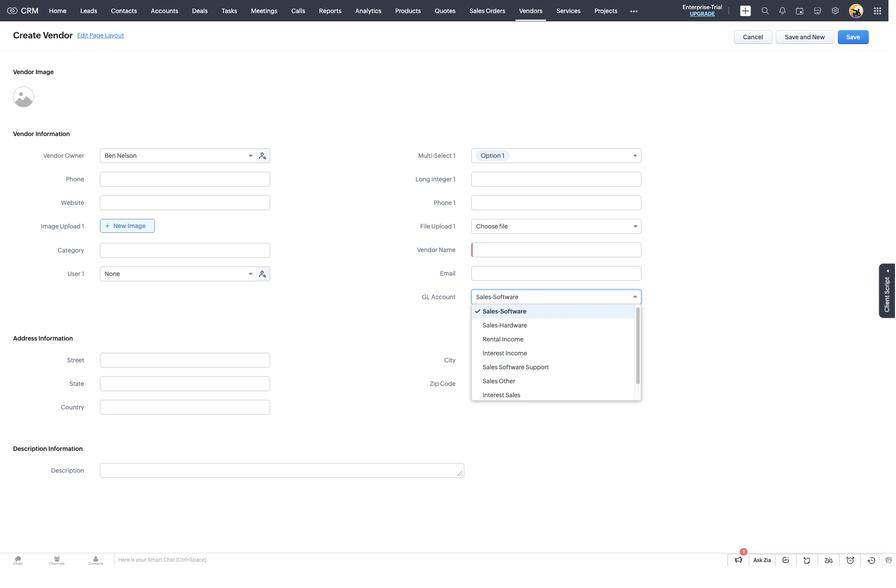 Task type: describe. For each thing, give the bounding box(es) containing it.
page
[[89, 32, 104, 39]]

profile element
[[844, 0, 869, 21]]

gl account
[[422, 294, 456, 301]]

other
[[499, 378, 516, 385]]

list box containing sales-software
[[472, 305, 641, 403]]

enterprise-trial upgrade
[[683, 4, 723, 17]]

contacts
[[111, 7, 137, 14]]

search image
[[762, 7, 769, 14]]

ask zia
[[754, 558, 771, 564]]

phone for phone 1
[[434, 200, 452, 207]]

quotes link
[[428, 0, 463, 21]]

user
[[68, 271, 80, 278]]

address information
[[13, 335, 73, 342]]

choose
[[476, 223, 498, 230]]

sales orders link
[[463, 0, 512, 21]]

home link
[[42, 0, 73, 21]]

address
[[13, 335, 37, 342]]

0 horizontal spatial new
[[113, 223, 126, 230]]

leads link
[[73, 0, 104, 21]]

vendors
[[519, 7, 543, 14]]

vendor down home
[[43, 30, 73, 40]]

rental
[[483, 336, 501, 343]]

option 1
[[481, 152, 505, 159]]

projects
[[595, 7, 618, 14]]

reports link
[[312, 0, 349, 21]]

meetings
[[251, 7, 278, 14]]

client script
[[884, 277, 891, 313]]

vendor for vendor image
[[13, 69, 34, 76]]

vendors link
[[512, 0, 550, 21]]

create menu element
[[735, 0, 757, 21]]

user 1
[[68, 271, 84, 278]]

save for save
[[847, 34, 861, 41]]

upload for image
[[60, 223, 80, 230]]

choose file button
[[472, 219, 642, 234]]

contacts image
[[78, 554, 114, 567]]

support
[[526, 364, 549, 371]]

choose file
[[476, 223, 508, 230]]

cancel button
[[734, 30, 773, 44]]

calls link
[[285, 0, 312, 21]]

sales software support option
[[472, 361, 635, 375]]

sales-software inside option
[[483, 308, 527, 315]]

sales software support
[[483, 364, 549, 371]]

client
[[884, 296, 891, 313]]

save button
[[838, 30, 869, 44]]

ben
[[105, 152, 116, 159]]

services link
[[550, 0, 588, 21]]

multi-
[[418, 152, 434, 159]]

crm
[[21, 6, 39, 15]]

zip code
[[430, 381, 456, 388]]

image for new image
[[128, 223, 146, 230]]

description information
[[13, 446, 83, 453]]

gl
[[422, 294, 430, 301]]

sales-software inside field
[[476, 294, 519, 301]]

vendor owner
[[43, 152, 84, 159]]

calls
[[292, 7, 305, 14]]

sales-software option
[[472, 305, 635, 319]]

contacts link
[[104, 0, 144, 21]]

vendor name
[[417, 247, 456, 254]]

services
[[557, 7, 581, 14]]

code
[[440, 381, 456, 388]]

Sales-Software field
[[472, 290, 642, 305]]

interest sales option
[[472, 389, 635, 403]]

projects link
[[588, 0, 625, 21]]

account
[[431, 294, 456, 301]]

calendar image
[[796, 7, 804, 14]]

channels image
[[39, 554, 75, 567]]

rental income option
[[472, 333, 635, 347]]

save and new button
[[776, 30, 835, 44]]

ask
[[754, 558, 763, 564]]

enterprise-
[[683, 4, 712, 10]]

ben nelson
[[105, 152, 137, 159]]

income for rental income
[[502, 336, 524, 343]]

sales for sales orders
[[470, 7, 485, 14]]

phone for phone
[[66, 176, 84, 183]]

meetings link
[[244, 0, 285, 21]]

multi-select 1
[[418, 152, 456, 159]]

None field
[[100, 267, 257, 281]]

integer
[[432, 176, 452, 183]]

state
[[69, 381, 84, 388]]

products
[[395, 7, 421, 14]]

analytics
[[356, 7, 382, 14]]

2 vertical spatial information
[[48, 446, 83, 453]]

chats image
[[0, 554, 36, 567]]

interest income
[[483, 350, 527, 357]]

(ctrl+space)
[[176, 558, 206, 564]]

smart
[[148, 558, 162, 564]]



Task type: vqa. For each thing, say whether or not it's contained in the screenshot.
logo
no



Task type: locate. For each thing, give the bounding box(es) containing it.
save inside button
[[847, 34, 861, 41]]

interest sales
[[483, 392, 521, 399]]

nelson
[[117, 152, 137, 159]]

information up street
[[39, 335, 73, 342]]

1 vertical spatial income
[[506, 350, 527, 357]]

1 horizontal spatial upload
[[432, 223, 452, 230]]

2 vertical spatial software
[[499, 364, 525, 371]]

list box
[[472, 305, 641, 403]]

sales for sales software support
[[483, 364, 498, 371]]

quotes
[[435, 7, 456, 14]]

save down profile element
[[847, 34, 861, 41]]

sales-software
[[476, 294, 519, 301], [483, 308, 527, 315]]

tasks link
[[215, 0, 244, 21]]

sales-hardware option
[[472, 319, 635, 333]]

home
[[49, 7, 66, 14]]

website
[[61, 200, 84, 207]]

email
[[440, 270, 456, 277]]

sales other
[[483, 378, 516, 385]]

cancel
[[743, 34, 764, 41]]

information for street
[[39, 335, 73, 342]]

software
[[493, 294, 519, 301], [501, 308, 527, 315], [499, 364, 525, 371]]

Option 1 field
[[472, 149, 641, 163]]

edit
[[77, 32, 88, 39]]

software inside field
[[493, 294, 519, 301]]

interest income option
[[472, 347, 635, 361]]

save for save and new
[[785, 34, 799, 41]]

is
[[131, 558, 135, 564]]

save inside button
[[785, 34, 799, 41]]

0 horizontal spatial description
[[13, 446, 47, 453]]

upgrade
[[690, 11, 715, 17]]

phone down owner
[[66, 176, 84, 183]]

2 save from the left
[[847, 34, 861, 41]]

hardware
[[500, 322, 527, 329]]

sales- for the sales-hardware option
[[483, 322, 500, 329]]

new inside save and new button
[[813, 34, 825, 41]]

vendor down image
[[13, 131, 34, 138]]

information for vendor owner
[[35, 131, 70, 138]]

new image
[[113, 223, 146, 230]]

0 vertical spatial sales-software
[[476, 294, 519, 301]]

1 vertical spatial interest
[[483, 392, 504, 399]]

country
[[61, 404, 84, 411]]

None text field
[[510, 153, 630, 160], [472, 172, 642, 187], [100, 196, 270, 210], [472, 243, 642, 258], [472, 353, 642, 368], [472, 377, 642, 392], [100, 401, 270, 415], [100, 464, 464, 478], [510, 153, 630, 160], [472, 172, 642, 187], [100, 196, 270, 210], [472, 243, 642, 258], [472, 353, 642, 368], [472, 377, 642, 392], [100, 401, 270, 415], [100, 464, 464, 478]]

interest for interest income
[[483, 350, 504, 357]]

description
[[13, 446, 47, 453], [51, 468, 84, 475]]

long integer 1
[[416, 176, 456, 183]]

vendor left name
[[417, 247, 438, 254]]

software up hardware at right
[[501, 308, 527, 315]]

zia
[[764, 558, 771, 564]]

0 horizontal spatial save
[[785, 34, 799, 41]]

rental income
[[483, 336, 524, 343]]

none
[[105, 271, 120, 278]]

create
[[13, 30, 41, 40]]

1 interest from the top
[[483, 350, 504, 357]]

save
[[785, 34, 799, 41], [847, 34, 861, 41]]

0 vertical spatial new
[[813, 34, 825, 41]]

income down hardware at right
[[502, 336, 524, 343]]

vendor left owner
[[43, 152, 64, 159]]

deals link
[[185, 0, 215, 21]]

software up sales-hardware
[[493, 294, 519, 301]]

sales orders
[[470, 7, 506, 14]]

sales up the sales other
[[483, 364, 498, 371]]

tasks
[[222, 7, 237, 14]]

image image
[[13, 86, 34, 107]]

interest
[[483, 350, 504, 357], [483, 392, 504, 399]]

street
[[67, 357, 84, 364]]

Ben Nelson field
[[100, 149, 257, 163]]

software for sales-software option
[[501, 308, 527, 315]]

edit page layout link
[[77, 32, 124, 39]]

trial
[[712, 4, 723, 10]]

0 vertical spatial income
[[502, 336, 524, 343]]

sales left orders
[[470, 7, 485, 14]]

here
[[118, 558, 130, 564]]

1 vertical spatial new
[[113, 223, 126, 230]]

city
[[444, 357, 456, 364]]

upload for file
[[432, 223, 452, 230]]

2 vertical spatial sales-
[[483, 322, 500, 329]]

None text field
[[100, 172, 270, 187], [472, 196, 642, 210], [100, 243, 270, 258], [472, 266, 642, 281], [100, 353, 270, 368], [100, 377, 270, 392], [100, 172, 270, 187], [472, 196, 642, 210], [100, 243, 270, 258], [472, 266, 642, 281], [100, 353, 270, 368], [100, 377, 270, 392]]

1 horizontal spatial phone
[[434, 200, 452, 207]]

upload down website
[[60, 223, 80, 230]]

file upload 1
[[420, 223, 456, 230]]

owner
[[65, 152, 84, 159]]

information
[[35, 131, 70, 138], [39, 335, 73, 342], [48, 446, 83, 453]]

1 horizontal spatial new
[[813, 34, 825, 41]]

search element
[[757, 0, 775, 21]]

0 horizontal spatial phone
[[66, 176, 84, 183]]

reports
[[319, 7, 342, 14]]

description for description information
[[13, 446, 47, 453]]

name
[[439, 247, 456, 254]]

orders
[[486, 7, 506, 14]]

income for interest income
[[506, 350, 527, 357]]

vendor information
[[13, 131, 70, 138]]

sales- for sales-software option
[[483, 308, 501, 315]]

signals image
[[780, 7, 786, 14]]

phone 1
[[434, 200, 456, 207]]

Other Modules field
[[625, 4, 644, 18]]

1 vertical spatial description
[[51, 468, 84, 475]]

software for 'sales software support' option
[[499, 364, 525, 371]]

and
[[800, 34, 811, 41]]

sales for sales other
[[483, 378, 498, 385]]

accounts
[[151, 7, 178, 14]]

sales left other at right
[[483, 378, 498, 385]]

image
[[35, 69, 54, 76], [128, 223, 146, 230], [41, 223, 59, 230]]

layout
[[105, 32, 124, 39]]

vendor for vendor information
[[13, 131, 34, 138]]

your
[[136, 558, 147, 564]]

1 horizontal spatial description
[[51, 468, 84, 475]]

crm link
[[7, 6, 39, 15]]

1 vertical spatial information
[[39, 335, 73, 342]]

description for description
[[51, 468, 84, 475]]

interest down the sales other
[[483, 392, 504, 399]]

chat
[[163, 558, 175, 564]]

file
[[420, 223, 430, 230]]

1 vertical spatial sales-software
[[483, 308, 527, 315]]

0 horizontal spatial upload
[[60, 223, 80, 230]]

0 vertical spatial information
[[35, 131, 70, 138]]

zip
[[430, 381, 439, 388]]

long
[[416, 176, 430, 183]]

interest down rental
[[483, 350, 504, 357]]

information down country on the left of page
[[48, 446, 83, 453]]

category
[[58, 247, 84, 254]]

1 upload from the left
[[60, 223, 80, 230]]

1 save from the left
[[785, 34, 799, 41]]

here is your smart chat (ctrl+space)
[[118, 558, 206, 564]]

vendor image
[[13, 69, 54, 76]]

sales down other at right
[[506, 392, 521, 399]]

0 vertical spatial phone
[[66, 176, 84, 183]]

save and new
[[785, 34, 825, 41]]

image for vendor image
[[35, 69, 54, 76]]

0 vertical spatial interest
[[483, 350, 504, 357]]

sales-
[[476, 294, 493, 301], [483, 308, 501, 315], [483, 322, 500, 329]]

income up sales software support
[[506, 350, 527, 357]]

2 interest from the top
[[483, 392, 504, 399]]

interest for interest sales
[[483, 392, 504, 399]]

image upload 1
[[41, 223, 84, 230]]

vendor for vendor name
[[417, 247, 438, 254]]

products link
[[389, 0, 428, 21]]

1 horizontal spatial save
[[847, 34, 861, 41]]

phone
[[66, 176, 84, 183], [434, 200, 452, 207]]

0 vertical spatial description
[[13, 446, 47, 453]]

0 vertical spatial sales-
[[476, 294, 493, 301]]

new
[[813, 34, 825, 41], [113, 223, 126, 230]]

accounts link
[[144, 0, 185, 21]]

phone down integer
[[434, 200, 452, 207]]

upload right file
[[432, 223, 452, 230]]

0 vertical spatial software
[[493, 294, 519, 301]]

1 vertical spatial phone
[[434, 200, 452, 207]]

vendor
[[43, 30, 73, 40], [13, 69, 34, 76], [13, 131, 34, 138], [43, 152, 64, 159], [417, 247, 438, 254]]

signals element
[[775, 0, 791, 21]]

profile image
[[850, 4, 864, 18]]

analytics link
[[349, 0, 389, 21]]

create vendor edit page layout
[[13, 30, 124, 40]]

None field
[[100, 401, 270, 415]]

save left and
[[785, 34, 799, 41]]

1 vertical spatial sales-
[[483, 308, 501, 315]]

sales- inside field
[[476, 294, 493, 301]]

sales other option
[[472, 375, 635, 389]]

leads
[[80, 7, 97, 14]]

script
[[884, 277, 891, 294]]

create menu image
[[740, 5, 751, 16]]

vendor up image
[[13, 69, 34, 76]]

upload
[[60, 223, 80, 230], [432, 223, 452, 230]]

2 upload from the left
[[432, 223, 452, 230]]

vendor for vendor owner
[[43, 152, 64, 159]]

information up 'vendor owner'
[[35, 131, 70, 138]]

1 vertical spatial software
[[501, 308, 527, 315]]

select
[[434, 152, 452, 159]]

software up other at right
[[499, 364, 525, 371]]



